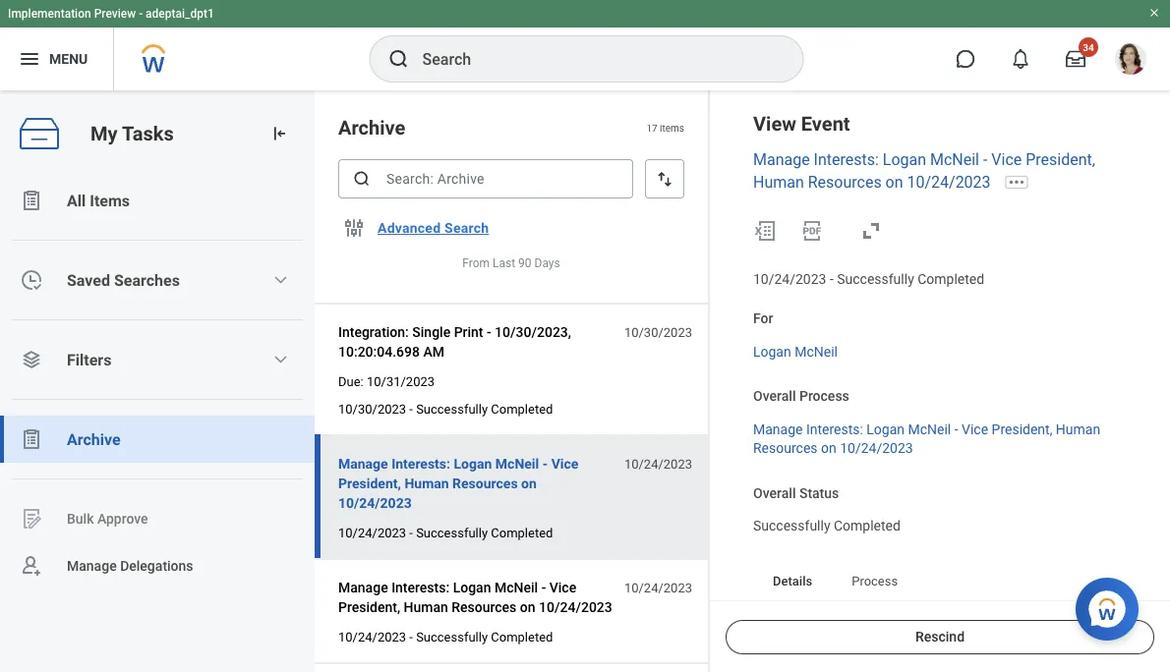 Task type: describe. For each thing, give the bounding box(es) containing it.
completed inside overall status "element"
[[834, 518, 901, 535]]

archive button
[[0, 416, 315, 463]]

profile logan mcneil image
[[1115, 43, 1147, 79]]

manage delegations link
[[0, 543, 315, 590]]

0 vertical spatial process
[[800, 389, 850, 405]]

manage interests: logan mcneil - vice president, human resources on 10/24/2023 link for event
[[753, 151, 1096, 192]]

due:
[[338, 374, 364, 389]]

- inside integration: single print - 10/30/2023, 10:20:04.698 am
[[487, 324, 491, 340]]

notifications large image
[[1011, 49, 1031, 69]]

all
[[67, 191, 86, 210]]

inbox large image
[[1066, 49, 1086, 69]]

bulk
[[67, 511, 94, 527]]

advanced search button
[[370, 209, 497, 248]]

menu button
[[0, 28, 113, 90]]

1 vertical spatial 10/24/2023 - successfully completed
[[338, 526, 553, 541]]

clipboard image for all items
[[20, 189, 43, 212]]

from
[[463, 257, 490, 271]]

delegations
[[120, 558, 193, 575]]

34 button
[[1054, 37, 1099, 81]]

items
[[90, 191, 130, 210]]

single
[[412, 324, 451, 340]]

bulk approve
[[67, 511, 148, 527]]

saved
[[67, 271, 110, 290]]

my tasks element
[[0, 90, 315, 673]]

view printable version (pdf) image
[[801, 219, 824, 243]]

menu
[[49, 51, 88, 67]]

preview
[[94, 7, 136, 21]]

saved searches
[[67, 271, 180, 290]]

all items button
[[0, 177, 315, 224]]

manage delegations
[[67, 558, 193, 575]]

item list element
[[315, 90, 710, 673]]

due: 10/31/2023
[[338, 374, 435, 389]]

archive inside item list element
[[338, 116, 406, 139]]

1 manage interests: logan mcneil - vice president, human resources on 10/24/2023 button from the top
[[338, 453, 614, 516]]

17 items
[[647, 122, 685, 134]]

adeptai_dpt1
[[146, 7, 214, 21]]

view
[[753, 112, 797, 135]]

event
[[802, 112, 850, 135]]

0 vertical spatial 10/24/2023 - successfully completed
[[753, 271, 985, 288]]

implementation preview -   adeptai_dpt1
[[8, 7, 214, 21]]

Search: Archive text field
[[338, 159, 633, 199]]

saved searches button
[[0, 257, 315, 304]]

integration: single print - 10/30/2023, 10:20:04.698 am
[[338, 324, 571, 360]]

advanced search
[[378, 220, 489, 236]]

10/30/2023 for 10/30/2023 - successfully completed
[[338, 402, 406, 417]]

rename image
[[20, 508, 43, 531]]

overall for overall status
[[753, 485, 796, 502]]

searches
[[114, 271, 180, 290]]

manage inside manage delegations link
[[67, 558, 117, 575]]

2 vertical spatial 10/24/2023 - successfully completed
[[338, 630, 553, 645]]

my
[[90, 122, 118, 145]]



Task type: locate. For each thing, give the bounding box(es) containing it.
chevron down image
[[273, 352, 289, 368]]

overall left status
[[753, 485, 796, 502]]

0 horizontal spatial archive
[[67, 430, 121, 449]]

tab list containing details
[[753, 560, 1131, 607]]

overall status
[[753, 485, 839, 502]]

1 horizontal spatial 10/30/2023
[[625, 325, 692, 340]]

1 vertical spatial 10/30/2023
[[338, 402, 406, 417]]

10/24/2023
[[907, 173, 991, 192], [753, 271, 827, 288], [840, 440, 913, 457], [625, 457, 692, 472], [338, 495, 412, 512], [338, 526, 406, 541], [625, 581, 692, 596], [539, 600, 613, 616], [338, 630, 406, 645]]

0 horizontal spatial 10/30/2023
[[338, 402, 406, 417]]

bulk approve link
[[0, 496, 315, 543]]

interests:
[[814, 151, 879, 169], [807, 422, 864, 438], [392, 456, 451, 472], [392, 580, 450, 596]]

clipboard image
[[20, 189, 43, 212], [20, 428, 43, 451]]

manage interests: logan mcneil - vice president, human resources on 10/24/2023 button
[[338, 453, 614, 516], [338, 577, 614, 620]]

tab list
[[753, 560, 1131, 607]]

clipboard image inside all items button
[[20, 189, 43, 212]]

print
[[454, 324, 483, 340]]

34
[[1083, 41, 1095, 53]]

list
[[0, 177, 315, 590]]

1 horizontal spatial archive
[[338, 116, 406, 139]]

manage
[[753, 151, 810, 169], [753, 422, 803, 438], [338, 456, 388, 472], [67, 558, 117, 575], [338, 580, 388, 596]]

archive down filters
[[67, 430, 121, 449]]

process
[[800, 389, 850, 405], [852, 574, 898, 589]]

integration: single print - 10/30/2023, 10:20:04.698 am button
[[338, 321, 614, 364]]

tasks
[[122, 122, 174, 145]]

10:20:04.698
[[338, 344, 420, 360]]

10/30/2023
[[625, 325, 692, 340], [338, 402, 406, 417]]

2 manage interests: logan mcneil - vice president, human resources on 10/24/2023 button from the top
[[338, 577, 614, 620]]

completed
[[918, 271, 985, 288], [491, 402, 553, 417], [834, 518, 901, 535], [491, 526, 553, 541], [491, 630, 553, 645]]

90
[[518, 257, 532, 271]]

am
[[423, 344, 445, 360]]

all items
[[67, 191, 130, 210]]

- inside menu banner
[[139, 7, 143, 21]]

0 vertical spatial 10/30/2023
[[625, 325, 692, 340]]

overall status element
[[753, 507, 901, 536]]

sort image
[[655, 169, 675, 189]]

1 vertical spatial clipboard image
[[20, 428, 43, 451]]

0 vertical spatial manage interests: logan mcneil - vice president, human resources on 10/24/2023 button
[[338, 453, 614, 516]]

process down successfully completed
[[852, 574, 898, 589]]

clock check image
[[20, 269, 43, 292]]

rescind button
[[726, 621, 1155, 655]]

search image inside item list element
[[352, 169, 372, 189]]

manage interests: logan mcneil - vice president, human resources on 10/24/2023 link
[[753, 151, 1096, 192], [753, 418, 1101, 457]]

1 horizontal spatial search image
[[387, 47, 411, 71]]

archive right transformation import 'image'
[[338, 116, 406, 139]]

1 clipboard image from the top
[[20, 189, 43, 212]]

manage interests: logan mcneil - vice president, human resources on 10/24/2023 link for process
[[753, 418, 1101, 457]]

1 vertical spatial overall
[[753, 485, 796, 502]]

integration:
[[338, 324, 409, 340]]

menu banner
[[0, 0, 1171, 90]]

close environment banner image
[[1149, 7, 1161, 19]]

-
[[139, 7, 143, 21], [984, 151, 988, 169], [830, 271, 834, 288], [487, 324, 491, 340], [410, 402, 413, 417], [955, 422, 959, 438], [543, 456, 548, 472], [410, 526, 413, 541], [542, 580, 546, 596], [410, 630, 413, 645]]

president,
[[1026, 151, 1096, 169], [992, 422, 1053, 438], [338, 476, 401, 492], [338, 600, 400, 616]]

resources
[[808, 173, 882, 192], [753, 440, 818, 457], [453, 476, 518, 492], [452, 600, 517, 616]]

export to excel image
[[753, 219, 777, 243]]

0 vertical spatial archive
[[338, 116, 406, 139]]

advanced
[[378, 220, 441, 236]]

search image
[[387, 47, 411, 71], [352, 169, 372, 189]]

view event
[[753, 112, 850, 135]]

chevron down image
[[273, 272, 289, 288]]

implementation
[[8, 7, 91, 21]]

1 vertical spatial manage interests: logan mcneil - vice president, human resources on 10/24/2023 link
[[753, 418, 1101, 457]]

configure image
[[342, 216, 366, 240]]

overall process
[[753, 389, 850, 405]]

clipboard image for archive
[[20, 428, 43, 451]]

10/24/2023 - successfully completed
[[753, 271, 985, 288], [338, 526, 553, 541], [338, 630, 553, 645]]

for
[[753, 310, 774, 327]]

status
[[800, 485, 839, 502]]

successfully inside overall status "element"
[[753, 518, 831, 535]]

on
[[886, 173, 904, 192], [821, 440, 837, 457], [521, 476, 537, 492], [520, 600, 536, 616]]

from last 90 days
[[463, 257, 560, 271]]

1 overall from the top
[[753, 389, 796, 405]]

user plus image
[[20, 555, 43, 578]]

clipboard image left all
[[20, 189, 43, 212]]

rescind
[[916, 630, 965, 646]]

clipboard image up "rename" 'image'
[[20, 428, 43, 451]]

last
[[493, 257, 516, 271]]

my tasks
[[90, 122, 174, 145]]

fullscreen image
[[860, 219, 883, 243]]

overall
[[753, 389, 796, 405], [753, 485, 796, 502]]

2 clipboard image from the top
[[20, 428, 43, 451]]

search
[[445, 220, 489, 236]]

10/30/2023,
[[495, 324, 571, 340]]

filters
[[67, 351, 112, 369]]

Search Workday  search field
[[422, 37, 763, 81]]

human
[[753, 173, 804, 192], [1056, 422, 1101, 438], [405, 476, 449, 492], [404, 600, 448, 616]]

0 vertical spatial overall
[[753, 389, 796, 405]]

10/31/2023
[[367, 374, 435, 389]]

logan
[[883, 151, 927, 169], [753, 344, 792, 360], [867, 422, 905, 438], [454, 456, 492, 472], [453, 580, 491, 596]]

0 vertical spatial manage interests: logan mcneil - vice president, human resources on 10/24/2023 link
[[753, 151, 1096, 192]]

10/30/2023 for 10/30/2023
[[625, 325, 692, 340]]

vice
[[992, 151, 1022, 169], [962, 422, 989, 438], [551, 456, 579, 472], [550, 580, 577, 596]]

1 horizontal spatial process
[[852, 574, 898, 589]]

archive
[[338, 116, 406, 139], [67, 430, 121, 449]]

perspective image
[[20, 348, 43, 372]]

successfully
[[837, 271, 915, 288], [416, 402, 488, 417], [753, 518, 831, 535], [416, 526, 488, 541], [416, 630, 488, 645]]

filters button
[[0, 336, 315, 384]]

overall for overall process
[[753, 389, 796, 405]]

clipboard image inside archive button
[[20, 428, 43, 451]]

items
[[660, 122, 685, 134]]

logan mcneil link
[[753, 340, 838, 360]]

1 manage interests: logan mcneil - vice president, human resources on 10/24/2023 link from the top
[[753, 151, 1096, 192]]

justify image
[[18, 47, 41, 71]]

days
[[535, 257, 560, 271]]

transformation import image
[[270, 124, 289, 144]]

1 vertical spatial process
[[852, 574, 898, 589]]

process down logan mcneil
[[800, 389, 850, 405]]

list containing all items
[[0, 177, 315, 590]]

0 horizontal spatial search image
[[352, 169, 372, 189]]

1 vertical spatial manage interests: logan mcneil - vice president, human resources on 10/24/2023 button
[[338, 577, 614, 620]]

0 vertical spatial search image
[[387, 47, 411, 71]]

17
[[647, 122, 658, 134]]

10/30/2023 - successfully completed
[[338, 402, 553, 417]]

approve
[[97, 511, 148, 527]]

0 horizontal spatial process
[[800, 389, 850, 405]]

2 overall from the top
[[753, 485, 796, 502]]

1 vertical spatial archive
[[67, 430, 121, 449]]

1 vertical spatial search image
[[352, 169, 372, 189]]

search image inside menu banner
[[387, 47, 411, 71]]

successfully completed
[[753, 518, 901, 535]]

archive inside button
[[67, 430, 121, 449]]

0 vertical spatial clipboard image
[[20, 189, 43, 212]]

2 manage interests: logan mcneil - vice president, human resources on 10/24/2023 link from the top
[[753, 418, 1101, 457]]

mcneil
[[931, 151, 980, 169], [795, 344, 838, 360], [908, 422, 951, 438], [496, 456, 539, 472], [495, 580, 538, 596]]

logan mcneil
[[753, 344, 838, 360]]

overall down logan mcneil
[[753, 389, 796, 405]]

details
[[773, 574, 813, 589]]

manage interests: logan mcneil - vice president, human resources on 10/24/2023
[[753, 151, 1096, 192], [753, 422, 1101, 457], [338, 456, 579, 512], [338, 580, 613, 616]]



Task type: vqa. For each thing, say whether or not it's contained in the screenshot.
list containing All Items
yes



